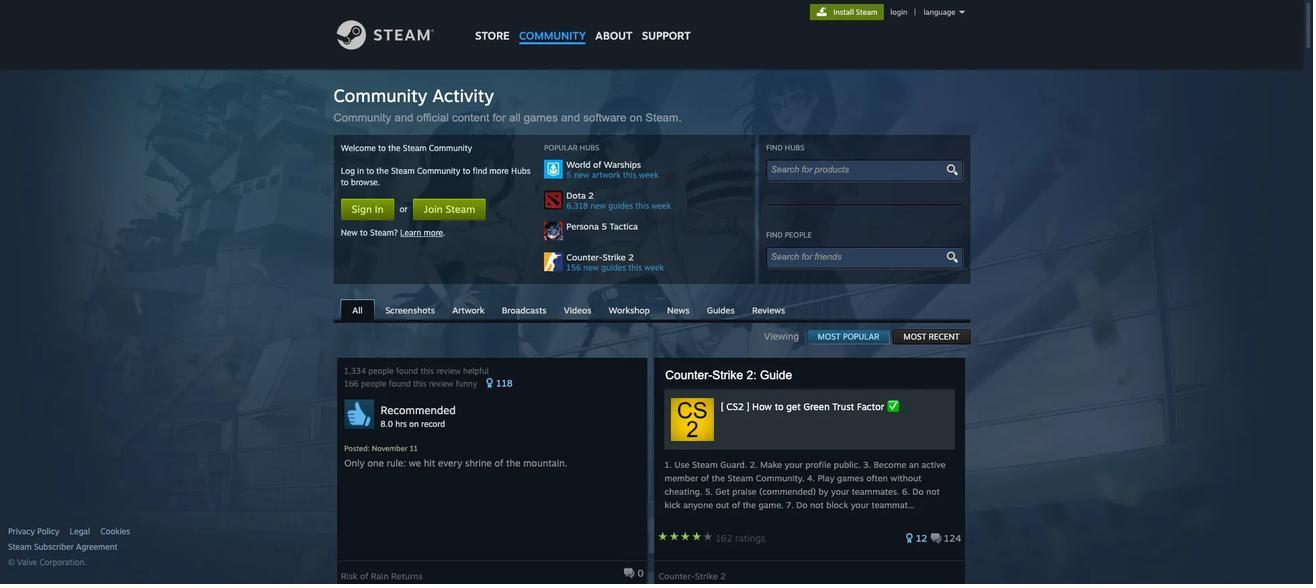 Task type: describe. For each thing, give the bounding box(es) containing it.
steam down the official
[[403, 143, 427, 153]]

to left find
[[463, 166, 471, 176]]

0 vertical spatial found
[[396, 366, 418, 376]]

record
[[421, 419, 445, 429]]

1 horizontal spatial 5
[[602, 221, 607, 232]]

find for find hubs
[[766, 143, 783, 153]]

to right in
[[366, 166, 374, 176]]

strike for 156
[[603, 252, 626, 263]]

steam inside cookies steam subscriber agreement © valve corporation.
[[8, 542, 32, 552]]

guides
[[707, 305, 735, 316]]

news
[[667, 305, 690, 316]]

hrs
[[396, 419, 407, 429]]

privacy policy
[[8, 527, 59, 537]]

risk
[[341, 571, 358, 582]]

agreement
[[76, 542, 118, 552]]

1,334 people found this review helpful 166 people found this review funny
[[344, 366, 489, 389]]

2 for counter-strike 2 156 new guides this week
[[629, 252, 634, 263]]

all
[[352, 305, 363, 316]]

in
[[357, 166, 364, 176]]

to right welcome
[[378, 143, 386, 153]]

log in to the steam community to find more hubs to browse.
[[341, 166, 531, 187]]

8.0
[[381, 419, 393, 429]]

1 vertical spatial not
[[810, 500, 824, 511]]

november
[[372, 444, 408, 454]]

welcome to the steam community
[[341, 143, 472, 153]]

5.
[[705, 486, 713, 497]]

artwork
[[452, 305, 485, 316]]

community up the official
[[334, 85, 427, 106]]

the inside log in to the steam community to find more hubs to browse.
[[377, 166, 389, 176]]

an
[[909, 460, 919, 470]]

learn
[[400, 228, 422, 238]]

most for most popular
[[818, 332, 841, 342]]

counter- for counter-strike 2: guide
[[666, 369, 713, 382]]

videos link
[[557, 300, 598, 319]]

green
[[804, 401, 830, 413]]

recommended 8.0 hrs on record
[[381, 404, 456, 429]]

legal link
[[70, 527, 90, 538]]

1 vertical spatial counter-strike 2 link
[[659, 566, 726, 582]]

how
[[752, 401, 772, 413]]

162 ratings
[[716, 533, 766, 544]]

helpful
[[463, 366, 489, 376]]

0 vertical spatial review
[[437, 366, 461, 376]]

funny
[[456, 379, 477, 389]]

steam inside log in to the steam community to find more hubs to browse.
[[391, 166, 415, 176]]

steam up praise
[[728, 473, 754, 484]]

counter- for counter-strike 2
[[659, 571, 695, 582]]

this inside counter-strike 2 156 new guides this week
[[629, 263, 642, 273]]

of right out
[[732, 500, 740, 511]]

counter-strike 2
[[659, 571, 726, 582]]

find
[[473, 166, 487, 176]]

member
[[665, 473, 699, 484]]

1 horizontal spatial do
[[913, 486, 924, 497]]

✅
[[887, 401, 900, 413]]

1 horizontal spatial popular
[[843, 332, 880, 342]]

sign
[[352, 203, 372, 216]]

1 vertical spatial found
[[389, 379, 411, 389]]

factor
[[857, 401, 885, 413]]

]
[[747, 401, 750, 413]]

124
[[944, 533, 962, 544]]

most popular
[[818, 332, 880, 342]]

2 vertical spatial people
[[361, 379, 387, 389]]

new to steam? learn more .
[[341, 228, 445, 238]]

privacy policy link
[[8, 527, 59, 538]]

workshop
[[609, 305, 650, 316]]

legal
[[70, 527, 90, 537]]

2 vertical spatial strike
[[695, 571, 718, 582]]

of inside world of warships 5 new artwork this week
[[593, 159, 602, 170]]

for
[[493, 112, 506, 124]]

0 vertical spatial popular
[[545, 143, 578, 153]]

every
[[438, 458, 462, 469]]

of up 5.
[[701, 473, 710, 484]]

community
[[519, 29, 586, 42]]

support link
[[638, 0, 696, 46]]

©
[[8, 558, 15, 568]]

sign in link
[[341, 199, 395, 220]]

install
[[834, 7, 854, 17]]

the down praise
[[743, 500, 756, 511]]

(commended)
[[759, 486, 816, 497]]

0 vertical spatial counter-strike 2 link
[[567, 252, 748, 263]]

2 inside 'dota 2 6,318 new guides this week'
[[589, 190, 594, 201]]

to left get
[[775, 401, 784, 413]]

.
[[443, 228, 445, 238]]

hubs
[[785, 143, 805, 153]]

counter-strike 2: guide
[[666, 369, 793, 382]]

official
[[417, 112, 449, 124]]

rain
[[371, 571, 389, 582]]

to right new
[[360, 228, 368, 238]]

all link
[[340, 300, 375, 321]]

praise
[[733, 486, 757, 497]]

world of warships link
[[567, 159, 748, 170]]

join steam link
[[413, 199, 486, 220]]

warships
[[604, 159, 641, 170]]

guard.
[[721, 460, 747, 470]]

most recent link
[[893, 330, 971, 345]]

news link
[[661, 300, 697, 319]]

world
[[567, 159, 591, 170]]

to down 'log'
[[341, 177, 349, 187]]

risk of rain returns
[[341, 571, 423, 582]]

[
[[721, 401, 724, 413]]

of inside posted: november 11 only one rule: we hit every shrine of the mountain.
[[495, 458, 504, 469]]

kick
[[665, 500, 681, 511]]

game.
[[759, 500, 784, 511]]

|
[[915, 7, 917, 17]]

get
[[716, 486, 730, 497]]

store
[[475, 29, 510, 42]]



Task type: vqa. For each thing, say whether or not it's contained in the screenshot.
Risk of Rain Returns
yes



Task type: locate. For each thing, give the bounding box(es) containing it.
steam subscriber agreement link
[[8, 542, 330, 553]]

0 vertical spatial 2
[[589, 190, 594, 201]]

2 most from the left
[[904, 332, 927, 342]]

not
[[927, 486, 940, 497], [810, 500, 824, 511]]

the up browse.
[[377, 166, 389, 176]]

2 and from the left
[[561, 112, 580, 124]]

2 horizontal spatial your
[[851, 500, 869, 511]]

games inside 1. use steam guard. 2. make your profile public. 3. become an active member of the steam community. 4. play games often without cheating. 5. get praise (commended) by your teammates. 6. do not kick anyone out of the game. 7. do not block your teammat...
[[837, 473, 864, 484]]

reviews link
[[746, 300, 792, 319]]

0 vertical spatial counter-
[[567, 252, 603, 263]]

1 horizontal spatial your
[[831, 486, 850, 497]]

reviews
[[752, 305, 786, 316]]

5
[[567, 170, 572, 180], [602, 221, 607, 232]]

community
[[334, 85, 427, 106], [334, 112, 391, 124], [429, 143, 472, 153], [417, 166, 461, 176]]

2 vertical spatial new
[[584, 263, 599, 273]]

games inside community activity community and official content for all games and software on steam.
[[524, 112, 558, 124]]

2 vertical spatial 2
[[721, 571, 726, 582]]

0 vertical spatial games
[[524, 112, 558, 124]]

2 vertical spatial your
[[851, 500, 869, 511]]

hit
[[424, 458, 435, 469]]

new
[[341, 228, 358, 238]]

join steam
[[424, 203, 475, 216]]

5 left tactica
[[602, 221, 607, 232]]

persona 5 tactica link
[[567, 221, 748, 232]]

[ cs2 ] how to get green trust factor ✅
[[721, 401, 900, 413]]

most popular link
[[807, 330, 890, 345]]

new for counter-
[[584, 263, 599, 273]]

on inside community activity community and official content for all games and software on steam.
[[630, 112, 643, 124]]

and up popular hubs
[[561, 112, 580, 124]]

0 horizontal spatial 5
[[567, 170, 572, 180]]

1 vertical spatial find
[[766, 230, 783, 240]]

install steam link
[[810, 4, 884, 20]]

hubs inside log in to the steam community to find more hubs to browse.
[[511, 166, 531, 176]]

0 vertical spatial 5
[[567, 170, 572, 180]]

strike down tactica
[[603, 252, 626, 263]]

recent
[[929, 332, 960, 342]]

subscriber
[[34, 542, 74, 552]]

1 vertical spatial popular
[[843, 332, 880, 342]]

artwork
[[592, 170, 621, 180]]

find for find people
[[766, 230, 783, 240]]

hubs right find
[[511, 166, 531, 176]]

community.
[[756, 473, 805, 484]]

week inside world of warships 5 new artwork this week
[[639, 170, 659, 180]]

and left the official
[[395, 112, 414, 124]]

your down teammates. on the bottom of the page
[[851, 500, 869, 511]]

6.
[[902, 486, 910, 497]]

1 find from the top
[[766, 143, 783, 153]]

0 vertical spatial find
[[766, 143, 783, 153]]

this inside 'dota 2 6,318 new guides this week'
[[636, 201, 649, 211]]

broadcasts link
[[495, 300, 553, 319]]

0 vertical spatial more
[[490, 166, 509, 176]]

2 vertical spatial counter-
[[659, 571, 695, 582]]

review
[[437, 366, 461, 376], [429, 379, 454, 389]]

popular
[[545, 143, 578, 153], [843, 332, 880, 342]]

the up get on the bottom right of page
[[712, 473, 725, 484]]

about link
[[591, 0, 638, 46]]

new
[[574, 170, 590, 180], [591, 201, 606, 211], [584, 263, 599, 273]]

156
[[567, 263, 581, 273]]

browse.
[[351, 177, 380, 187]]

steam right join
[[446, 203, 475, 216]]

most inside most popular link
[[818, 332, 841, 342]]

find
[[766, 143, 783, 153], [766, 230, 783, 240]]

counter-strike 2 link down 'persona 5 tactica' link at the top
[[567, 252, 748, 263]]

hubs up world
[[580, 143, 600, 153]]

play
[[818, 473, 835, 484]]

people for find
[[785, 230, 812, 240]]

2 for counter-strike 2
[[721, 571, 726, 582]]

not down by at right
[[810, 500, 824, 511]]

week up dota 2 link
[[639, 170, 659, 180]]

0 vertical spatial do
[[913, 486, 924, 497]]

trust
[[833, 401, 855, 413]]

0 vertical spatial not
[[927, 486, 940, 497]]

5 up dota
[[567, 170, 572, 180]]

guides right the 156
[[602, 263, 626, 273]]

2 horizontal spatial 2
[[721, 571, 726, 582]]

steam right install
[[856, 7, 878, 17]]

strike for guide
[[713, 369, 744, 382]]

0 horizontal spatial popular
[[545, 143, 578, 153]]

1 vertical spatial review
[[429, 379, 454, 389]]

week up 'persona 5 tactica' link at the top
[[652, 201, 671, 211]]

join
[[424, 203, 443, 216]]

1 vertical spatial new
[[591, 201, 606, 211]]

all
[[509, 112, 521, 124]]

counter- for counter-strike 2 156 new guides this week
[[567, 252, 603, 263]]

0 horizontal spatial do
[[797, 500, 808, 511]]

and
[[395, 112, 414, 124], [561, 112, 580, 124]]

None text field
[[771, 252, 947, 262]]

cs2
[[727, 401, 744, 413]]

workshop link
[[602, 300, 657, 319]]

2 find from the top
[[766, 230, 783, 240]]

0 horizontal spatial your
[[785, 460, 803, 470]]

1 vertical spatial counter-
[[666, 369, 713, 382]]

public.
[[834, 460, 861, 470]]

0 vertical spatial your
[[785, 460, 803, 470]]

more right find
[[490, 166, 509, 176]]

tactica
[[610, 221, 638, 232]]

strike down 162
[[695, 571, 718, 582]]

1 vertical spatial do
[[797, 500, 808, 511]]

week for warships
[[639, 170, 659, 180]]

anyone
[[684, 500, 714, 511]]

about
[[596, 29, 633, 42]]

162
[[716, 533, 733, 544]]

0 horizontal spatial hubs
[[511, 166, 531, 176]]

community up welcome
[[334, 112, 391, 124]]

new inside counter-strike 2 156 new guides this week
[[584, 263, 599, 273]]

1 horizontal spatial hubs
[[580, 143, 600, 153]]

None image field
[[944, 164, 960, 176], [944, 251, 960, 263], [944, 164, 960, 176], [944, 251, 960, 263]]

community up join
[[417, 166, 461, 176]]

1 vertical spatial on
[[409, 419, 419, 429]]

login
[[891, 7, 908, 17]]

the right welcome
[[388, 143, 401, 153]]

0 horizontal spatial more
[[424, 228, 443, 238]]

install steam
[[834, 7, 878, 17]]

1 vertical spatial week
[[652, 201, 671, 211]]

activity
[[432, 85, 494, 106]]

community inside log in to the steam community to find more hubs to browse.
[[417, 166, 461, 176]]

mountain.
[[523, 458, 568, 469]]

do right 7.
[[797, 500, 808, 511]]

2 down 162
[[721, 571, 726, 582]]

cookies steam subscriber agreement © valve corporation.
[[8, 527, 130, 568]]

guides inside counter-strike 2 156 new guides this week
[[602, 263, 626, 273]]

1 vertical spatial people
[[369, 366, 394, 376]]

most left recent on the bottom
[[904, 332, 927, 342]]

find people
[[766, 230, 812, 240]]

1 vertical spatial hubs
[[511, 166, 531, 176]]

make
[[760, 460, 782, 470]]

posted:
[[344, 444, 370, 454]]

0 horizontal spatial 2
[[589, 190, 594, 201]]

counter-strike 2 link down 162
[[659, 566, 726, 582]]

2 vertical spatial week
[[645, 263, 664, 273]]

1 horizontal spatial on
[[630, 112, 643, 124]]

0 horizontal spatial most
[[818, 332, 841, 342]]

new for world
[[574, 170, 590, 180]]

week down 'persona 5 tactica' link at the top
[[645, 263, 664, 273]]

new inside 'dota 2 6,318 new guides this week'
[[591, 201, 606, 211]]

counter- right 0
[[659, 571, 695, 582]]

1 vertical spatial 2
[[629, 252, 634, 263]]

most recent
[[904, 332, 960, 342]]

screenshots
[[385, 305, 435, 316]]

on inside recommended 8.0 hrs on record
[[409, 419, 419, 429]]

11
[[410, 444, 418, 454]]

more inside log in to the steam community to find more hubs to browse.
[[490, 166, 509, 176]]

steam right use
[[692, 460, 718, 470]]

most for most recent
[[904, 332, 927, 342]]

people
[[785, 230, 812, 240], [369, 366, 394, 376], [361, 379, 387, 389]]

your
[[785, 460, 803, 470], [831, 486, 850, 497], [851, 500, 869, 511]]

1 and from the left
[[395, 112, 414, 124]]

community up log in to the steam community to find more hubs to browse. in the left of the page
[[429, 143, 472, 153]]

0 vertical spatial guides
[[609, 201, 633, 211]]

new inside world of warships 5 new artwork this week
[[574, 170, 590, 180]]

most right viewing
[[818, 332, 841, 342]]

0 horizontal spatial on
[[409, 419, 419, 429]]

more right learn
[[424, 228, 443, 238]]

0 horizontal spatial not
[[810, 500, 824, 511]]

1.
[[665, 460, 672, 470]]

software
[[584, 112, 627, 124]]

2
[[589, 190, 594, 201], [629, 252, 634, 263], [721, 571, 726, 582]]

most inside most recent link
[[904, 332, 927, 342]]

broadcasts
[[502, 305, 547, 316]]

people for 1,334
[[369, 366, 394, 376]]

block
[[827, 500, 849, 511]]

0 vertical spatial new
[[574, 170, 590, 180]]

0 horizontal spatial and
[[395, 112, 414, 124]]

games right 'all'
[[524, 112, 558, 124]]

do right 6.
[[913, 486, 924, 497]]

1 horizontal spatial most
[[904, 332, 927, 342]]

0 horizontal spatial games
[[524, 112, 558, 124]]

5 inside world of warships 5 new artwork this week
[[567, 170, 572, 180]]

not down active
[[927, 486, 940, 497]]

steam down 'welcome to the steam community'
[[391, 166, 415, 176]]

of right world
[[593, 159, 602, 170]]

counter- left 2:
[[666, 369, 713, 382]]

of inside 'link'
[[360, 571, 368, 582]]

cookies link
[[100, 527, 130, 538]]

welcome
[[341, 143, 376, 153]]

posted: november 11 only one rule: we hit every shrine of the mountain.
[[344, 444, 568, 469]]

out
[[716, 500, 730, 511]]

1 vertical spatial guides
[[602, 263, 626, 273]]

review up funny
[[437, 366, 461, 376]]

12
[[916, 533, 928, 544]]

counter- down persona
[[567, 252, 603, 263]]

2.
[[750, 460, 758, 470]]

guides inside 'dota 2 6,318 new guides this week'
[[609, 201, 633, 211]]

steam down privacy at bottom left
[[8, 542, 32, 552]]

steam?
[[370, 228, 398, 238]]

language
[[924, 7, 956, 17]]

4.
[[807, 473, 816, 484]]

week inside 'dota 2 6,318 new guides this week'
[[652, 201, 671, 211]]

dota
[[567, 190, 586, 201]]

the
[[388, 143, 401, 153], [377, 166, 389, 176], [506, 458, 521, 469], [712, 473, 725, 484], [743, 500, 756, 511]]

persona 5 tactica
[[567, 221, 638, 232]]

1 vertical spatial games
[[837, 473, 864, 484]]

on right hrs
[[409, 419, 419, 429]]

games down public.
[[837, 473, 864, 484]]

your up block
[[831, 486, 850, 497]]

cookies
[[100, 527, 130, 537]]

1. use steam guard. 2. make your profile public. 3. become an active member of the steam community. 4. play games often without cheating. 5. get praise (commended) by your teammates. 6. do not kick anyone out of the game. 7. do not block your teammat...
[[665, 460, 946, 511]]

of right risk
[[360, 571, 368, 582]]

by
[[819, 486, 829, 497]]

week for 2
[[645, 263, 664, 273]]

the left mountain.
[[506, 458, 521, 469]]

1 vertical spatial your
[[831, 486, 850, 497]]

strike inside counter-strike 2 156 new guides this week
[[603, 252, 626, 263]]

login link
[[888, 7, 911, 17]]

strike left 2:
[[713, 369, 744, 382]]

one
[[368, 458, 384, 469]]

0 vertical spatial strike
[[603, 252, 626, 263]]

in
[[375, 203, 384, 216]]

1 horizontal spatial 2
[[629, 252, 634, 263]]

1 vertical spatial strike
[[713, 369, 744, 382]]

viewing
[[764, 331, 807, 342]]

your up the "community." at the right of the page
[[785, 460, 803, 470]]

of right the shrine
[[495, 458, 504, 469]]

guides up tactica
[[609, 201, 633, 211]]

1 horizontal spatial not
[[927, 486, 940, 497]]

new right the 156
[[584, 263, 599, 273]]

on left steam.
[[630, 112, 643, 124]]

week inside counter-strike 2 156 new guides this week
[[645, 263, 664, 273]]

popular hubs
[[545, 143, 600, 153]]

2 inside counter-strike 2 156 new guides this week
[[629, 252, 634, 263]]

store link
[[471, 0, 515, 49]]

videos
[[564, 305, 592, 316]]

dota 2 6,318 new guides this week
[[567, 190, 671, 211]]

1 horizontal spatial more
[[490, 166, 509, 176]]

review left funny
[[429, 379, 454, 389]]

strike
[[603, 252, 626, 263], [713, 369, 744, 382], [695, 571, 718, 582]]

0 vertical spatial on
[[630, 112, 643, 124]]

this inside world of warships 5 new artwork this week
[[623, 170, 637, 180]]

1 vertical spatial 5
[[602, 221, 607, 232]]

0 vertical spatial people
[[785, 230, 812, 240]]

cheating.
[[665, 486, 703, 497]]

2 right dota
[[589, 190, 594, 201]]

2 down tactica
[[629, 252, 634, 263]]

1 most from the left
[[818, 332, 841, 342]]

the inside posted: november 11 only one rule: we hit every shrine of the mountain.
[[506, 458, 521, 469]]

new up persona 5 tactica
[[591, 201, 606, 211]]

0 vertical spatial week
[[639, 170, 659, 180]]

None text field
[[771, 165, 947, 175]]

steam
[[856, 7, 878, 17], [403, 143, 427, 153], [391, 166, 415, 176], [446, 203, 475, 216], [692, 460, 718, 470], [728, 473, 754, 484], [8, 542, 32, 552]]

1 vertical spatial more
[[424, 228, 443, 238]]

1 horizontal spatial games
[[837, 473, 864, 484]]

counter- inside counter-strike 2 156 new guides this week
[[567, 252, 603, 263]]

1 horizontal spatial and
[[561, 112, 580, 124]]

new up dota
[[574, 170, 590, 180]]

counter-strike 2 156 new guides this week
[[567, 252, 664, 273]]

dota 2 link
[[567, 190, 748, 201]]

0 vertical spatial hubs
[[580, 143, 600, 153]]



